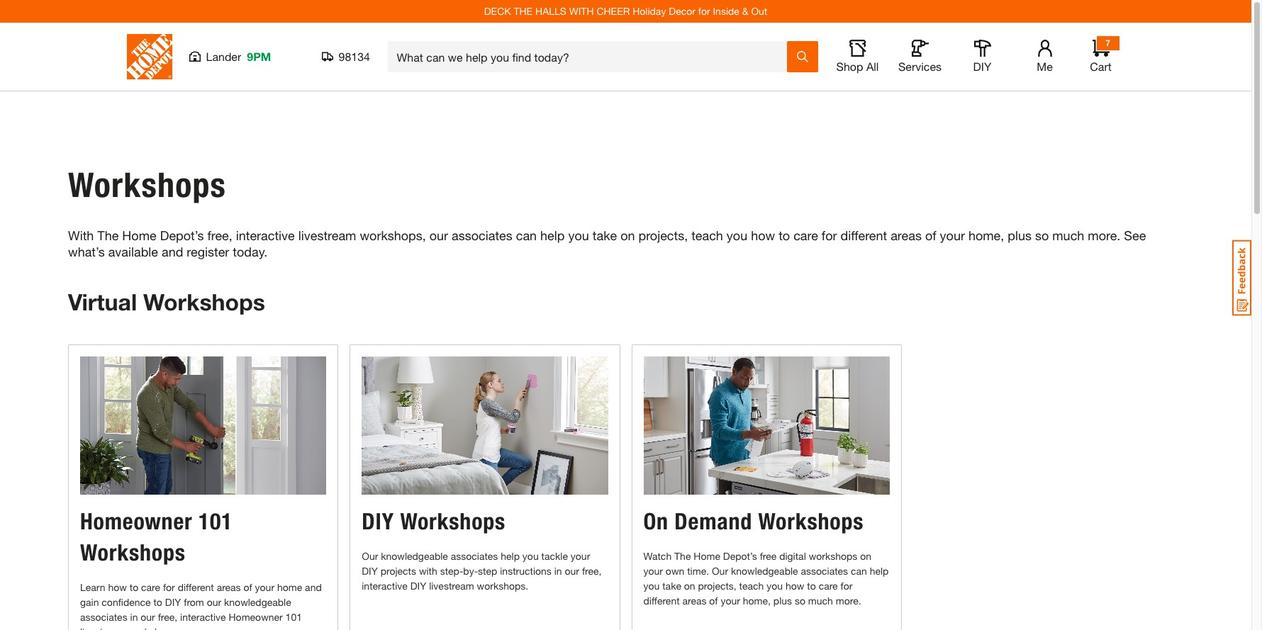 Task type: vqa. For each thing, say whether or not it's contained in the screenshot.
Take within the With The Home Depot's free, interactive livestream workshops, our associates can help you take on projects, teach you how to care for different areas of your home, plus so much more. See what's available and register today.
yes



Task type: locate. For each thing, give the bounding box(es) containing it.
workshops. down confidence
[[128, 626, 179, 630]]

you
[[568, 228, 589, 243], [727, 228, 747, 243], [522, 550, 539, 562], [643, 580, 660, 592], [767, 580, 783, 592]]

watch the home depot's free digital workshops on your own time. our knowledgeable associates can help you take on projects, teach you how to care for different areas of your home, plus so much more.
[[643, 550, 889, 607]]

your inside learn how to care for different areas of your home and gain confidence to diy from our knowledgeable associates in our free, interactive homeowner 101 livestream workshops.
[[255, 582, 274, 594]]

1 vertical spatial help
[[501, 550, 520, 562]]

home for with
[[122, 228, 156, 243]]

0 vertical spatial can
[[516, 228, 537, 243]]

2 vertical spatial of
[[709, 595, 718, 607]]

0 horizontal spatial help
[[501, 550, 520, 562]]

1 horizontal spatial areas
[[682, 595, 707, 607]]

much
[[1052, 228, 1084, 243], [808, 595, 833, 607]]

0 vertical spatial take
[[593, 228, 617, 243]]

0 vertical spatial different
[[841, 228, 887, 243]]

1 vertical spatial depot's
[[723, 550, 757, 562]]

the
[[514, 5, 533, 17]]

2 horizontal spatial interactive
[[362, 580, 408, 592]]

0 horizontal spatial of
[[244, 582, 252, 594]]

interactive down "from"
[[180, 611, 226, 623]]

2 vertical spatial help
[[870, 565, 889, 577]]

1 horizontal spatial projects,
[[698, 580, 736, 592]]

decor
[[669, 5, 695, 17]]

holiday
[[633, 5, 666, 17]]

1 vertical spatial of
[[244, 582, 252, 594]]

livestream down 'step-'
[[429, 580, 474, 592]]

the
[[97, 228, 119, 243], [674, 550, 691, 562]]

0 horizontal spatial knowledgeable
[[224, 597, 291, 609]]

in down confidence
[[130, 611, 138, 623]]

0 horizontal spatial workshops.
[[128, 626, 179, 630]]

time.
[[687, 565, 709, 577]]

1 horizontal spatial plus
[[1008, 228, 1032, 243]]

by-
[[463, 565, 478, 577]]

on
[[621, 228, 635, 243], [860, 550, 871, 562], [684, 580, 695, 592]]

1 vertical spatial free,
[[582, 565, 602, 577]]

of
[[925, 228, 936, 243], [244, 582, 252, 594], [709, 595, 718, 607]]

depot's left free
[[723, 550, 757, 562]]

1 vertical spatial the
[[674, 550, 691, 562]]

digital
[[779, 550, 806, 562]]

diy left projects
[[362, 565, 378, 577]]

teach inside 'with the home depot's free, interactive livestream workshops, our associates can help you take on projects, teach you how to care for different areas of your home, plus so much more. see what's available and register today.'
[[691, 228, 723, 243]]

home
[[277, 582, 302, 594]]

1 vertical spatial much
[[808, 595, 833, 607]]

0 vertical spatial in
[[554, 565, 562, 577]]

knowledgeable down 'home'
[[224, 597, 291, 609]]

1 horizontal spatial much
[[1052, 228, 1084, 243]]

projects,
[[638, 228, 688, 243], [698, 580, 736, 592]]

belleview venetian bronze single cylinder door handleset with cove door knob featuring smartkey security image
[[80, 357, 326, 495]]

and left register
[[162, 244, 183, 259]]

much down the workshops on the bottom right of page
[[808, 595, 833, 607]]

0 horizontal spatial depot's
[[160, 228, 204, 243]]

98134
[[339, 50, 370, 63]]

projects
[[381, 565, 416, 577]]

knowledgeable down free
[[731, 565, 798, 577]]

101
[[198, 508, 233, 536], [285, 611, 302, 623]]

more. down the workshops on the bottom right of page
[[836, 595, 861, 607]]

1 vertical spatial on
[[860, 550, 871, 562]]

diy left "from"
[[165, 597, 181, 609]]

1 horizontal spatial home,
[[968, 228, 1004, 243]]

help inside watch the home depot's free digital workshops on your own time. our knowledgeable associates can help you take on projects, teach you how to care for different areas of your home, plus so much more.
[[870, 565, 889, 577]]

how inside learn how to care for different areas of your home and gain confidence to diy from our knowledgeable associates in our free, interactive homeowner 101 livestream workshops.
[[108, 582, 127, 594]]

home inside 'with the home depot's free, interactive livestream workshops, our associates can help you take on projects, teach you how to care for different areas of your home, plus so much more. see what's available and register today.'
[[122, 228, 156, 243]]

1 vertical spatial home
[[694, 550, 720, 562]]

depot's up register
[[160, 228, 204, 243]]

0 horizontal spatial our
[[362, 550, 378, 562]]

interactive inside 'with the home depot's free, interactive livestream workshops, our associates can help you take on projects, teach you how to care for different areas of your home, plus so much more. see what's available and register today.'
[[236, 228, 295, 243]]

diy left the me
[[973, 60, 992, 73]]

watch
[[643, 550, 672, 562]]

livestream down gain
[[80, 626, 125, 630]]

livestream
[[298, 228, 356, 243], [429, 580, 474, 592], [80, 626, 125, 630]]

our right the workshops,
[[429, 228, 448, 243]]

all
[[866, 60, 879, 73]]

your
[[940, 228, 965, 243], [571, 550, 590, 562], [643, 565, 663, 577], [255, 582, 274, 594], [721, 595, 740, 607]]

depot's inside 'with the home depot's free, interactive livestream workshops, our associates can help you take on projects, teach you how to care for different areas of your home, plus so much more. see what's available and register today.'
[[160, 228, 204, 243]]

2 vertical spatial interactive
[[180, 611, 226, 623]]

plus inside watch the home depot's free digital workshops on your own time. our knowledgeable associates can help you take on projects, teach you how to care for different areas of your home, plus so much more.
[[773, 595, 792, 607]]

2 horizontal spatial knowledgeable
[[731, 565, 798, 577]]

0 vertical spatial interactive
[[236, 228, 295, 243]]

0 vertical spatial workshops.
[[477, 580, 528, 592]]

0 horizontal spatial can
[[516, 228, 537, 243]]

1 horizontal spatial home
[[694, 550, 720, 562]]

1 vertical spatial home,
[[743, 595, 771, 607]]

can
[[516, 228, 537, 243], [851, 565, 867, 577]]

different
[[841, 228, 887, 243], [178, 582, 214, 594], [643, 595, 680, 607]]

take
[[593, 228, 617, 243], [662, 580, 681, 592]]

livestream inside learn how to care for different areas of your home and gain confidence to diy from our knowledgeable associates in our free, interactive homeowner 101 livestream workshops.
[[80, 626, 125, 630]]

and right 'home'
[[305, 582, 322, 594]]

0 vertical spatial the
[[97, 228, 119, 243]]

1 vertical spatial more.
[[836, 595, 861, 607]]

free, inside 'our knowledgeable associates help you tackle your diy projects with step-by-step instructions in our free, interactive diy livestream workshops.'
[[582, 565, 602, 577]]

workshops. inside learn how to care for different areas of your home and gain confidence to diy from our knowledgeable associates in our free, interactive homeowner 101 livestream workshops.
[[128, 626, 179, 630]]

1 horizontal spatial knowledgeable
[[381, 550, 448, 562]]

0 vertical spatial more.
[[1088, 228, 1121, 243]]

1 vertical spatial take
[[662, 580, 681, 592]]

0 horizontal spatial different
[[178, 582, 214, 594]]

9pm
[[247, 50, 271, 63]]

home up time.
[[694, 550, 720, 562]]

inside
[[713, 5, 739, 17]]

learn
[[80, 582, 105, 594]]

0 vertical spatial areas
[[891, 228, 922, 243]]

homeowner 101 workshops
[[80, 508, 233, 567]]

take inside 'with the home depot's free, interactive livestream workshops, our associates can help you take on projects, teach you how to care for different areas of your home, plus so much more. see what's available and register today.'
[[593, 228, 617, 243]]

0 vertical spatial home,
[[968, 228, 1004, 243]]

can inside watch the home depot's free digital workshops on your own time. our knowledgeable associates can help you take on projects, teach you how to care for different areas of your home, plus so much more.
[[851, 565, 867, 577]]

interactive
[[236, 228, 295, 243], [362, 580, 408, 592], [180, 611, 226, 623]]

with
[[68, 228, 94, 243]]

help inside 'our knowledgeable associates help you tackle your diy projects with step-by-step instructions in our free, interactive diy livestream workshops.'
[[501, 550, 520, 562]]

2 horizontal spatial how
[[786, 580, 804, 592]]

of inside watch the home depot's free digital workshops on your own time. our knowledgeable associates can help you take on projects, teach you how to care for different areas of your home, plus so much more.
[[709, 595, 718, 607]]

you inside 'our knowledgeable associates help you tackle your diy projects with step-by-step instructions in our free, interactive diy livestream workshops.'
[[522, 550, 539, 562]]

0 horizontal spatial home
[[122, 228, 156, 243]]

diy inside learn how to care for different areas of your home and gain confidence to diy from our knowledgeable associates in our free, interactive homeowner 101 livestream workshops.
[[165, 597, 181, 609]]

1 horizontal spatial the
[[674, 550, 691, 562]]

shop all
[[836, 60, 879, 73]]

1 vertical spatial different
[[178, 582, 214, 594]]

confidence
[[102, 597, 151, 609]]

cart 7
[[1090, 38, 1112, 73]]

the up what's
[[97, 228, 119, 243]]

0 vertical spatial much
[[1052, 228, 1084, 243]]

0 vertical spatial our
[[362, 550, 378, 562]]

associates
[[452, 228, 512, 243], [451, 550, 498, 562], [801, 565, 848, 577], [80, 611, 127, 623]]

free,
[[207, 228, 232, 243], [582, 565, 602, 577], [158, 611, 177, 623]]

1 vertical spatial and
[[305, 582, 322, 594]]

0 vertical spatial depot's
[[160, 228, 204, 243]]

associates inside learn how to care for different areas of your home and gain confidence to diy from our knowledgeable associates in our free, interactive homeowner 101 livestream workshops.
[[80, 611, 127, 623]]

interactive inside learn how to care for different areas of your home and gain confidence to diy from our knowledgeable associates in our free, interactive homeowner 101 livestream workshops.
[[180, 611, 226, 623]]

and inside learn how to care for different areas of your home and gain confidence to diy from our knowledgeable associates in our free, interactive homeowner 101 livestream workshops.
[[305, 582, 322, 594]]

virtual
[[68, 289, 137, 316]]

areas
[[891, 228, 922, 243], [217, 582, 241, 594], [682, 595, 707, 607]]

0 vertical spatial 101
[[198, 508, 233, 536]]

our inside watch the home depot's free digital workshops on your own time. our knowledgeable associates can help you take on projects, teach you how to care for different areas of your home, plus so much more.
[[712, 565, 728, 577]]

0 vertical spatial so
[[1035, 228, 1049, 243]]

tackle
[[541, 550, 568, 562]]

1 horizontal spatial how
[[751, 228, 775, 243]]

workshops.
[[477, 580, 528, 592], [128, 626, 179, 630]]

1 vertical spatial workshops.
[[128, 626, 179, 630]]

What can we help you find today? search field
[[397, 42, 786, 72]]

out
[[751, 5, 767, 17]]

1 horizontal spatial of
[[709, 595, 718, 607]]

virtual workshops
[[68, 289, 265, 316]]

2 vertical spatial livestream
[[80, 626, 125, 630]]

0 horizontal spatial projects,
[[638, 228, 688, 243]]

home,
[[968, 228, 1004, 243], [743, 595, 771, 607]]

in inside learn how to care for different areas of your home and gain confidence to diy from our knowledgeable associates in our free, interactive homeowner 101 livestream workshops.
[[130, 611, 138, 623]]

so
[[1035, 228, 1049, 243], [795, 595, 805, 607]]

1 vertical spatial in
[[130, 611, 138, 623]]

livestream left the workshops,
[[298, 228, 356, 243]]

0 horizontal spatial interactive
[[180, 611, 226, 623]]

0 vertical spatial plus
[[1008, 228, 1032, 243]]

1 horizontal spatial free,
[[207, 228, 232, 243]]

0 horizontal spatial how
[[108, 582, 127, 594]]

2 horizontal spatial of
[[925, 228, 936, 243]]

1 horizontal spatial our
[[712, 565, 728, 577]]

how
[[751, 228, 775, 243], [786, 580, 804, 592], [108, 582, 127, 594]]

home
[[122, 228, 156, 243], [694, 550, 720, 562]]

and inside 'with the home depot's free, interactive livestream workshops, our associates can help you take on projects, teach you how to care for different areas of your home, plus so much more. see what's available and register today.'
[[162, 244, 183, 259]]

0 horizontal spatial and
[[162, 244, 183, 259]]

cheer
[[597, 5, 630, 17]]

knowledgeable inside 'our knowledgeable associates help you tackle your diy projects with step-by-step instructions in our free, interactive diy livestream workshops.'
[[381, 550, 448, 562]]

with
[[419, 565, 437, 577]]

0 horizontal spatial homeowner
[[80, 508, 192, 536]]

diy down with
[[410, 580, 426, 592]]

in down tackle
[[554, 565, 562, 577]]

our
[[429, 228, 448, 243], [565, 565, 579, 577], [207, 597, 221, 609], [141, 611, 155, 623]]

1 vertical spatial areas
[[217, 582, 241, 594]]

0 horizontal spatial livestream
[[80, 626, 125, 630]]

home for watch
[[694, 550, 720, 562]]

1 vertical spatial can
[[851, 565, 867, 577]]

2 horizontal spatial areas
[[891, 228, 922, 243]]

0 horizontal spatial free,
[[158, 611, 177, 623]]

interactive up today.
[[236, 228, 295, 243]]

1 vertical spatial 101
[[285, 611, 302, 623]]

1 horizontal spatial care
[[794, 228, 818, 243]]

0 vertical spatial livestream
[[298, 228, 356, 243]]

0 vertical spatial homeowner
[[80, 508, 192, 536]]

0 vertical spatial and
[[162, 244, 183, 259]]

diy
[[973, 60, 992, 73], [362, 508, 394, 536], [362, 565, 378, 577], [410, 580, 426, 592], [165, 597, 181, 609]]

1 horizontal spatial interactive
[[236, 228, 295, 243]]

knowledgeable
[[381, 550, 448, 562], [731, 565, 798, 577], [224, 597, 291, 609]]

our down tackle
[[565, 565, 579, 577]]

on
[[643, 508, 669, 536]]

home inside watch the home depot's free digital workshops on your own time. our knowledgeable associates can help you take on projects, teach you how to care for different areas of your home, plus so much more.
[[694, 550, 720, 562]]

learn how to care for different areas of your home and gain confidence to diy from our knowledgeable associates in our free, interactive homeowner 101 livestream workshops.
[[80, 582, 322, 630]]

the for watch
[[674, 550, 691, 562]]

the inside watch the home depot's free digital workshops on your own time. our knowledgeable associates can help you take on projects, teach you how to care for different areas of your home, plus so much more.
[[674, 550, 691, 562]]

0 horizontal spatial on
[[621, 228, 635, 243]]

1 vertical spatial livestream
[[429, 580, 474, 592]]

on inside 'with the home depot's free, interactive livestream workshops, our associates can help you take on projects, teach you how to care for different areas of your home, plus so much more. see what's available and register today.'
[[621, 228, 635, 243]]

care inside learn how to care for different areas of your home and gain confidence to diy from our knowledgeable associates in our free, interactive homeowner 101 livestream workshops.
[[141, 582, 160, 594]]

deck the halls with cheer holiday decor for inside & out
[[484, 5, 767, 17]]

areas inside 'with the home depot's free, interactive livestream workshops, our associates can help you take on projects, teach you how to care for different areas of your home, plus so much more. see what's available and register today.'
[[891, 228, 922, 243]]

101 inside homeowner 101 workshops
[[198, 508, 233, 536]]

workshops inside homeowner 101 workshops
[[80, 539, 186, 567]]

workshops. down step
[[477, 580, 528, 592]]

0 horizontal spatial plus
[[773, 595, 792, 607]]

1 horizontal spatial different
[[643, 595, 680, 607]]

more. left the see at the right of page
[[1088, 228, 1121, 243]]

0 vertical spatial knowledgeable
[[381, 550, 448, 562]]

1 vertical spatial teach
[[739, 580, 764, 592]]

workshops
[[68, 164, 226, 206], [143, 289, 265, 316], [400, 508, 506, 536], [758, 508, 864, 536], [80, 539, 186, 567]]

and
[[162, 244, 183, 259], [305, 582, 322, 594]]

to
[[779, 228, 790, 243], [807, 580, 816, 592], [130, 582, 138, 594], [153, 597, 162, 609]]

our
[[362, 550, 378, 562], [712, 565, 728, 577]]

associates inside 'with the home depot's free, interactive livestream workshops, our associates can help you take on projects, teach you how to care for different areas of your home, plus so much more. see what's available and register today.'
[[452, 228, 512, 243]]

help
[[540, 228, 565, 243], [501, 550, 520, 562], [870, 565, 889, 577]]

1 vertical spatial our
[[712, 565, 728, 577]]

0 horizontal spatial home,
[[743, 595, 771, 607]]

in inside 'our knowledgeable associates help you tackle your diy projects with step-by-step instructions in our free, interactive diy livestream workshops.'
[[554, 565, 562, 577]]

0 vertical spatial help
[[540, 228, 565, 243]]

0 horizontal spatial 101
[[198, 508, 233, 536]]

our inside 'with the home depot's free, interactive livestream workshops, our associates can help you take on projects, teach you how to care for different areas of your home, plus so much more. see what's available and register today.'
[[429, 228, 448, 243]]

much left the see at the right of page
[[1052, 228, 1084, 243]]

for
[[698, 5, 710, 17], [822, 228, 837, 243], [841, 580, 852, 592], [163, 582, 175, 594]]

depot's
[[160, 228, 204, 243], [723, 550, 757, 562]]

0 horizontal spatial care
[[141, 582, 160, 594]]

0 horizontal spatial areas
[[217, 582, 241, 594]]

to inside watch the home depot's free digital workshops on your own time. our knowledgeable associates can help you take on projects, teach you how to care for different areas of your home, plus so much more.
[[807, 580, 816, 592]]

plus inside 'with the home depot's free, interactive livestream workshops, our associates can help you take on projects, teach you how to care for different areas of your home, plus so much more. see what's available and register today.'
[[1008, 228, 1032, 243]]

livestream inside 'our knowledgeable associates help you tackle your diy projects with step-by-step instructions in our free, interactive diy livestream workshops.'
[[429, 580, 474, 592]]

free, inside learn how to care for different areas of your home and gain confidence to diy from our knowledgeable associates in our free, interactive homeowner 101 livestream workshops.
[[158, 611, 177, 623]]

1 horizontal spatial in
[[554, 565, 562, 577]]

workshops down register
[[143, 289, 265, 316]]

0 horizontal spatial teach
[[691, 228, 723, 243]]

projects, inside 'with the home depot's free, interactive livestream workshops, our associates can help you take on projects, teach you how to care for different areas of your home, plus so much more. see what's available and register today.'
[[638, 228, 688, 243]]

lander 9pm
[[206, 50, 271, 63]]

the home depot logo image
[[127, 34, 172, 79]]

2 vertical spatial on
[[684, 580, 695, 592]]

workshops up confidence
[[80, 539, 186, 567]]

plus
[[1008, 228, 1032, 243], [773, 595, 792, 607]]

1 horizontal spatial depot's
[[723, 550, 757, 562]]

knowledgeable up with
[[381, 550, 448, 562]]

to inside 'with the home depot's free, interactive livestream workshops, our associates can help you take on projects, teach you how to care for different areas of your home, plus so much more. see what's available and register today.'
[[779, 228, 790, 243]]

demand
[[675, 508, 752, 536]]

0 vertical spatial home
[[122, 228, 156, 243]]

interactive down projects
[[362, 580, 408, 592]]

workshops,
[[360, 228, 426, 243]]

from
[[184, 597, 204, 609]]

2 horizontal spatial livestream
[[429, 580, 474, 592]]

101 inside learn how to care for different areas of your home and gain confidence to diy from our knowledgeable associates in our free, interactive homeowner 101 livestream workshops.
[[285, 611, 302, 623]]

0 horizontal spatial take
[[593, 228, 617, 243]]

homeowner
[[80, 508, 192, 536], [229, 611, 283, 623]]

0 vertical spatial teach
[[691, 228, 723, 243]]

depot's inside watch the home depot's free digital workshops on your own time. our knowledgeable associates can help you take on projects, teach you how to care for different areas of your home, plus so much more.
[[723, 550, 757, 562]]

shop
[[836, 60, 863, 73]]

the up own
[[674, 550, 691, 562]]

1 horizontal spatial homeowner
[[229, 611, 283, 623]]

the inside 'with the home depot's free, interactive livestream workshops, our associates can help you take on projects, teach you how to care for different areas of your home, plus so much more. see what's available and register today.'
[[97, 228, 119, 243]]

in
[[554, 565, 562, 577], [130, 611, 138, 623]]

care
[[794, 228, 818, 243], [819, 580, 838, 592], [141, 582, 160, 594]]

me button
[[1022, 40, 1067, 74]]

with
[[569, 5, 594, 17]]

diy button
[[960, 40, 1005, 74]]

homeowner inside learn how to care for different areas of your home and gain confidence to diy from our knowledgeable associates in our free, interactive homeowner 101 livestream workshops.
[[229, 611, 283, 623]]

1 horizontal spatial take
[[662, 580, 681, 592]]

more.
[[1088, 228, 1121, 243], [836, 595, 861, 607]]

for inside watch the home depot's free digital workshops on your own time. our knowledgeable associates can help you take on projects, teach you how to care for different areas of your home, plus so much more.
[[841, 580, 852, 592]]

home up available
[[122, 228, 156, 243]]

diy inside button
[[973, 60, 992, 73]]

teach
[[691, 228, 723, 243], [739, 580, 764, 592]]



Task type: describe. For each thing, give the bounding box(es) containing it.
more. inside watch the home depot's free digital workshops on your own time. our knowledgeable associates can help you take on projects, teach you how to care for different areas of your home, plus so much more.
[[836, 595, 861, 607]]

areas inside watch the home depot's free digital workshops on your own time. our knowledgeable associates can help you take on projects, teach you how to care for different areas of your home, plus so much more.
[[682, 595, 707, 607]]

gain
[[80, 597, 99, 609]]

services
[[898, 60, 942, 73]]

step
[[478, 565, 497, 577]]

workshops up 'step-'
[[400, 508, 506, 536]]

more. inside 'with the home depot's free, interactive livestream workshops, our associates can help you take on projects, teach you how to care for different areas of your home, plus so much more. see what's available and register today.'
[[1088, 228, 1121, 243]]

today.
[[233, 244, 268, 259]]

diy workshops
[[362, 508, 506, 536]]

our inside 'our knowledgeable associates help you tackle your diy projects with step-by-step instructions in our free, interactive diy livestream workshops.'
[[565, 565, 579, 577]]

can inside 'with the home depot's free, interactive livestream workshops, our associates can help you take on projects, teach you how to care for different areas of your home, plus so much more. see what's available and register today.'
[[516, 228, 537, 243]]

feedback link image
[[1232, 240, 1251, 316]]

step-
[[440, 565, 463, 577]]

livestream inside 'with the home depot's free, interactive livestream workshops, our associates can help you take on projects, teach you how to care for different areas of your home, plus so much more. see what's available and register today.'
[[298, 228, 356, 243]]

1 horizontal spatial on
[[684, 580, 695, 592]]

our down confidence
[[141, 611, 155, 623]]

teach inside watch the home depot's free digital workshops on your own time. our knowledgeable associates can help you take on projects, teach you how to care for different areas of your home, plus so much more.
[[739, 580, 764, 592]]

associates inside 'our knowledgeable associates help you tackle your diy projects with step-by-step instructions in our free, interactive diy livestream workshops.'
[[451, 550, 498, 562]]

for inside learn how to care for different areas of your home and gain confidence to diy from our knowledgeable associates in our free, interactive homeowner 101 livestream workshops.
[[163, 582, 175, 594]]

on demand workshops
[[643, 508, 864, 536]]

halls
[[535, 5, 566, 17]]

services button
[[897, 40, 943, 74]]

2 horizontal spatial on
[[860, 550, 871, 562]]

deck
[[484, 5, 511, 17]]

cart
[[1090, 60, 1112, 73]]

98134 button
[[322, 50, 370, 64]]

care inside 'with the home depot's free, interactive livestream workshops, our associates can help you take on projects, teach you how to care for different areas of your home, plus so much more. see what's available and register today.'
[[794, 228, 818, 243]]

workshops. inside 'our knowledgeable associates help you tackle your diy projects with step-by-step instructions in our free, interactive diy livestream workshops.'
[[477, 580, 528, 592]]

me
[[1037, 60, 1053, 73]]

associates inside watch the home depot's free digital workshops on your own time. our knowledgeable associates can help you take on projects, teach you how to care for different areas of your home, plus so much more.
[[801, 565, 848, 577]]

&
[[742, 5, 748, 17]]

the for with
[[97, 228, 119, 243]]

home, inside watch the home depot's free digital workshops on your own time. our knowledgeable associates can help you take on projects, teach you how to care for different areas of your home, plus so much more.
[[743, 595, 771, 607]]

available
[[108, 244, 158, 259]]

workshops up digital
[[758, 508, 864, 536]]

own
[[666, 565, 684, 577]]

diy up projects
[[362, 508, 394, 536]]

different inside learn how to care for different areas of your home and gain confidence to diy from our knowledgeable associates in our free, interactive homeowner 101 livestream workshops.
[[178, 582, 214, 594]]

knowledgeable inside watch the home depot's free digital workshops on your own time. our knowledgeable associates can help you take on projects, teach you how to care for different areas of your home, plus so much more.
[[731, 565, 798, 577]]

for inside 'with the home depot's free, interactive livestream workshops, our associates can help you take on projects, teach you how to care for different areas of your home, plus so much more. see what's available and register today.'
[[822, 228, 837, 243]]

help inside 'with the home depot's free, interactive livestream workshops, our associates can help you take on projects, teach you how to care for different areas of your home, plus so much more. see what's available and register today.'
[[540, 228, 565, 243]]

workshops
[[809, 550, 857, 562]]

much inside 'with the home depot's free, interactive livestream workshops, our associates can help you take on projects, teach you how to care for different areas of your home, plus so much more. see what's available and register today.'
[[1052, 228, 1084, 243]]

our knowledgeable associates help you tackle your diy projects with step-by-step instructions in our free, interactive diy livestream workshops.
[[362, 550, 602, 592]]

so inside 'with the home depot's free, interactive livestream workshops, our associates can help you take on projects, teach you how to care for different areas of your home, plus so much more. see what's available and register today.'
[[1035, 228, 1049, 243]]

homeowner inside homeowner 101 workshops
[[80, 508, 192, 536]]

2 in. flex putty knife image
[[362, 357, 608, 495]]

our right "from"
[[207, 597, 221, 609]]

what's
[[68, 244, 105, 259]]

different inside watch the home depot's free digital workshops on your own time. our knowledgeable associates can help you take on projects, teach you how to care for different areas of your home, plus so much more.
[[643, 595, 680, 607]]

so inside watch the home depot's free digital workshops on your own time. our knowledgeable associates can help you take on projects, teach you how to care for different areas of your home, plus so much more.
[[795, 595, 805, 607]]

how inside watch the home depot's free digital workshops on your own time. our knowledgeable associates can help you take on projects, teach you how to care for different areas of your home, plus so much more.
[[786, 580, 804, 592]]

areas inside learn how to care for different areas of your home and gain confidence to diy from our knowledgeable associates in our free, interactive homeowner 101 livestream workshops.
[[217, 582, 241, 594]]

of inside learn how to care for different areas of your home and gain confidence to diy from our knowledgeable associates in our free, interactive homeowner 101 livestream workshops.
[[244, 582, 252, 594]]

free
[[760, 550, 777, 562]]

lander
[[206, 50, 241, 63]]

our inside 'our knowledgeable associates help you tackle your diy projects with step-by-step instructions in our free, interactive diy livestream workshops.'
[[362, 550, 378, 562]]

of inside 'with the home depot's free, interactive livestream workshops, our associates can help you take on projects, teach you how to care for different areas of your home, plus so much more. see what's available and register today.'
[[925, 228, 936, 243]]

kitchen fire extinguisher with easy mount bracket, 10 b:c, dry chemical, one-time use image
[[643, 357, 890, 495]]

depot's for free
[[723, 550, 757, 562]]

interactive inside 'our knowledgeable associates help you tackle your diy projects with step-by-step instructions in our free, interactive diy livestream workshops.'
[[362, 580, 408, 592]]

workshops up available
[[68, 164, 226, 206]]

take inside watch the home depot's free digital workshops on your own time. our knowledgeable associates can help you take on projects, teach you how to care for different areas of your home, plus so much more.
[[662, 580, 681, 592]]

with the home depot's free, interactive livestream workshops, our associates can help you take on projects, teach you how to care for different areas of your home, plus so much more. see what's available and register today.
[[68, 228, 1146, 259]]

register
[[187, 244, 229, 259]]

projects, inside watch the home depot's free digital workshops on your own time. our knowledgeable associates can help you take on projects, teach you how to care for different areas of your home, plus so much more.
[[698, 580, 736, 592]]

your inside 'our knowledgeable associates help you tackle your diy projects with step-by-step instructions in our free, interactive diy livestream workshops.'
[[571, 550, 590, 562]]

your inside 'with the home depot's free, interactive livestream workshops, our associates can help you take on projects, teach you how to care for different areas of your home, plus so much more. see what's available and register today.'
[[940, 228, 965, 243]]

7
[[1105, 38, 1110, 48]]

care inside watch the home depot's free digital workshops on your own time. our knowledgeable associates can help you take on projects, teach you how to care for different areas of your home, plus so much more.
[[819, 580, 838, 592]]

shop all button
[[835, 40, 880, 74]]

see
[[1124, 228, 1146, 243]]

different inside 'with the home depot's free, interactive livestream workshops, our associates can help you take on projects, teach you how to care for different areas of your home, plus so much more. see what's available and register today.'
[[841, 228, 887, 243]]

deck the halls with cheer holiday decor for inside & out link
[[484, 5, 767, 17]]

home, inside 'with the home depot's free, interactive livestream workshops, our associates can help you take on projects, teach you how to care for different areas of your home, plus so much more. see what's available and register today.'
[[968, 228, 1004, 243]]

free, inside 'with the home depot's free, interactive livestream workshops, our associates can help you take on projects, teach you how to care for different areas of your home, plus so much more. see what's available and register today.'
[[207, 228, 232, 243]]

depot's for free,
[[160, 228, 204, 243]]

much inside watch the home depot's free digital workshops on your own time. our knowledgeable associates can help you take on projects, teach you how to care for different areas of your home, plus so much more.
[[808, 595, 833, 607]]

instructions
[[500, 565, 552, 577]]

knowledgeable inside learn how to care for different areas of your home and gain confidence to diy from our knowledgeable associates in our free, interactive homeowner 101 livestream workshops.
[[224, 597, 291, 609]]

how inside 'with the home depot's free, interactive livestream workshops, our associates can help you take on projects, teach you how to care for different areas of your home, plus so much more. see what's available and register today.'
[[751, 228, 775, 243]]



